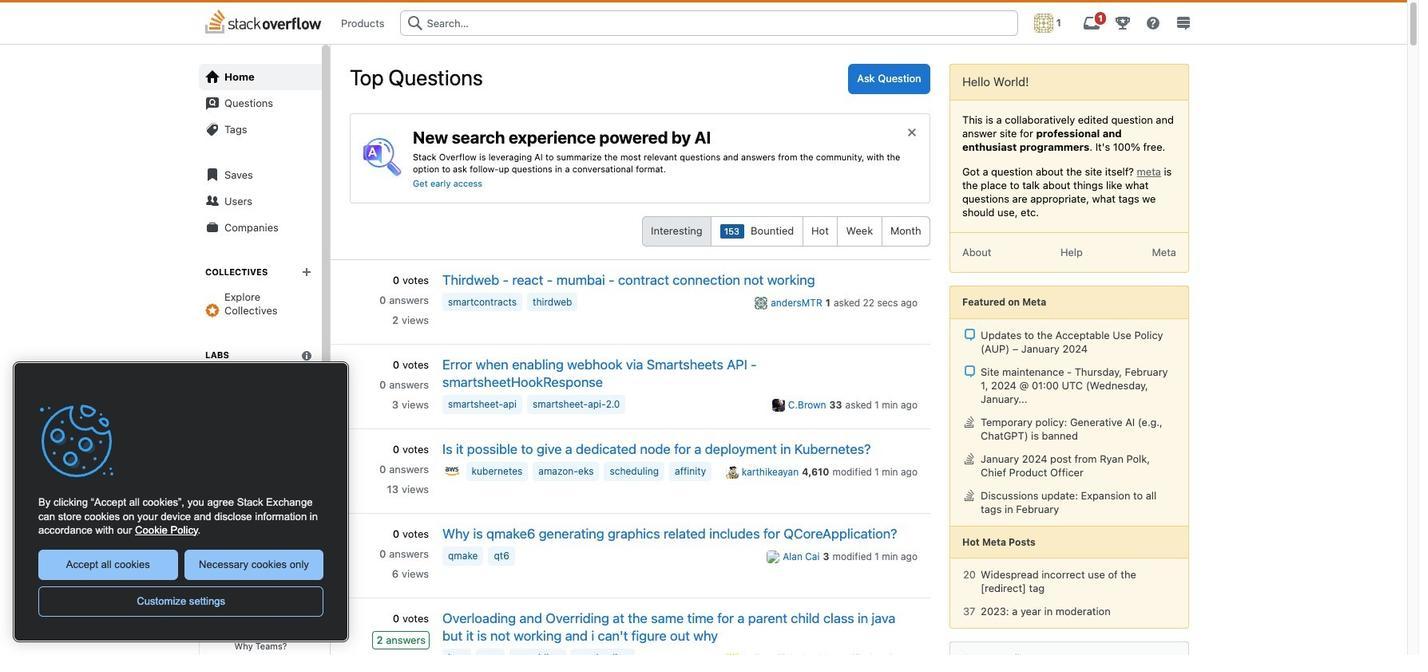 Task type: locate. For each thing, give the bounding box(es) containing it.
0 vertical spatial meta stack overflow image
[[963, 452, 976, 465]]

help center and other resources image
[[1146, 16, 1160, 30]]

1 vertical spatial meta stack exchange image
[[963, 365, 976, 378]]

karthikeayan's user avatar image
[[726, 466, 739, 479]]

1 meta stack overflow image from the top
[[963, 452, 976, 465]]

meta stack exchange image
[[963, 329, 976, 341], [963, 365, 976, 378]]

1 vertical spatial meta stack overflow image
[[963, 489, 976, 502]]

meta stack overflow image
[[963, 452, 976, 465], [963, 489, 976, 502]]

alan cai's user avatar image
[[767, 551, 780, 564]]

2 meta stack exchange image from the top
[[963, 365, 976, 378]]

meta stack overflow image
[[963, 416, 976, 429]]

menu bar
[[1024, 2, 1199, 44]]

dismiss image
[[906, 127, 917, 139]]

c.brown's user avatar image
[[772, 399, 785, 412]]

0 vertical spatial meta stack exchange image
[[963, 329, 976, 341]]

None search field
[[394, 10, 1024, 36]]



Task type: describe. For each thing, give the bounding box(es) containing it.
Search text field
[[400, 10, 1018, 36]]

1 meta stack exchange image from the top
[[963, 329, 976, 341]]

site switcher image
[[1176, 16, 1191, 30]]

achievements image
[[1116, 16, 1130, 30]]

2 meta stack overflow image from the top
[[963, 489, 976, 502]]

rearef's user avatar image
[[1034, 14, 1053, 33]]

andersmtr's user avatar image
[[755, 297, 768, 310]]



Task type: vqa. For each thing, say whether or not it's contained in the screenshot.
the bottommost meta stack overflow Image
yes



